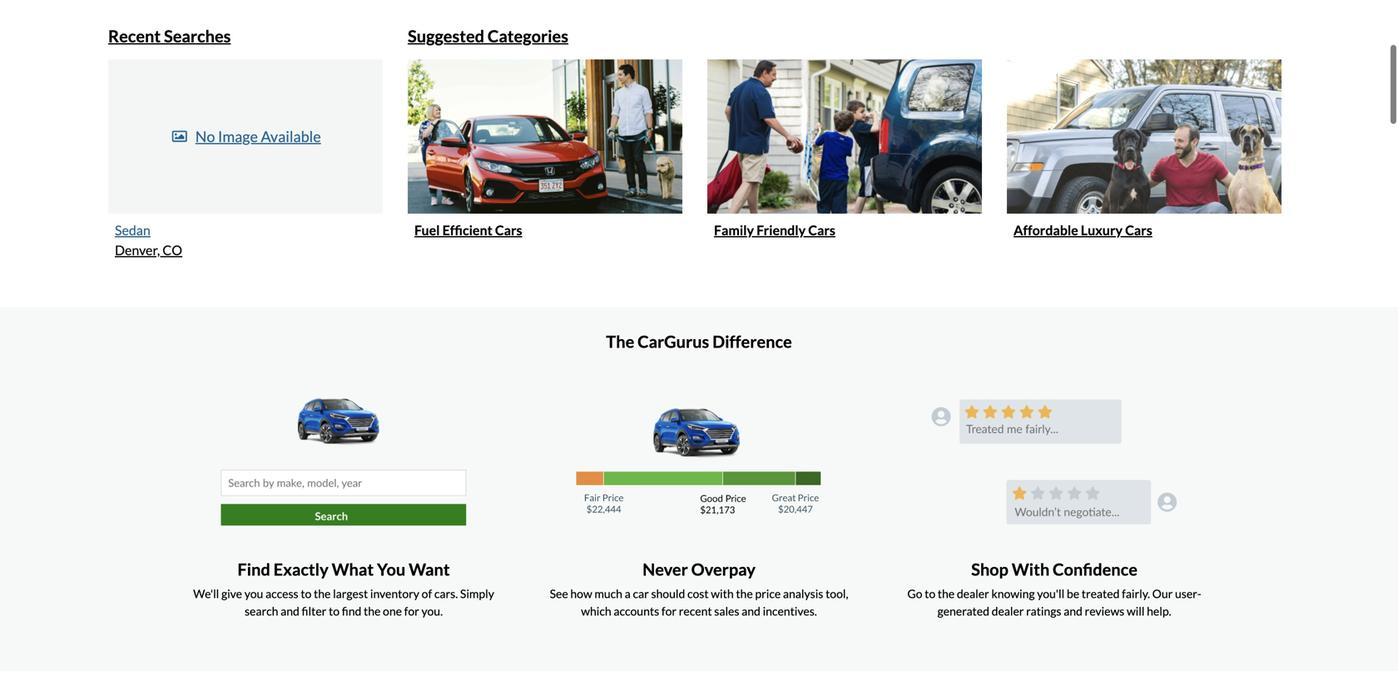 Task type: describe. For each thing, give the bounding box(es) containing it.
friendly
[[757, 222, 806, 238]]

user-
[[1175, 587, 1202, 601]]

the left 'one' at the bottom
[[364, 605, 381, 619]]

price
[[755, 587, 781, 601]]

sales
[[714, 605, 740, 619]]

the up filter
[[314, 587, 331, 601]]

cost
[[688, 587, 709, 601]]

fuel efficient cars image
[[408, 59, 683, 214]]

inventory
[[370, 587, 419, 601]]

affordable luxury cars
[[1014, 222, 1153, 238]]

recent
[[679, 605, 712, 619]]

for inside find exactly what you want we'll give you access to the largest inventory of cars. simply search and filter to find the one for you.
[[404, 605, 419, 619]]

a
[[625, 587, 631, 601]]

and for go
[[1064, 605, 1083, 619]]

1 vertical spatial dealer
[[992, 605, 1024, 619]]

shop with confidence go to the dealer knowing you'll be treated fairly. our user- generated dealer ratings and reviews will help.
[[908, 560, 1202, 619]]

fuel efficient cars
[[415, 222, 522, 238]]

co
[[163, 242, 182, 258]]

recent
[[108, 26, 161, 46]]

cars for affordable luxury cars
[[1125, 222, 1153, 238]]

denver,
[[115, 242, 160, 258]]

with
[[1012, 560, 1050, 580]]

largest
[[333, 587, 368, 601]]

the
[[606, 332, 634, 352]]

shop
[[971, 560, 1009, 580]]

help.
[[1147, 605, 1172, 619]]

affordable
[[1014, 222, 1079, 238]]

exactly
[[274, 560, 329, 580]]

of
[[422, 587, 432, 601]]

0 horizontal spatial to
[[301, 587, 312, 601]]

sedan denver, co
[[115, 222, 182, 258]]

fairly.
[[1122, 587, 1150, 601]]

simply
[[460, 587, 494, 601]]

suggested categories
[[408, 26, 568, 46]]

affordable luxury cars link
[[999, 26, 1290, 254]]

for inside never overpay see how much a car should cost with the price analysis tool, which accounts for recent sales and incentives.
[[662, 605, 677, 619]]

will
[[1127, 605, 1145, 619]]

with
[[711, 587, 734, 601]]

what
[[332, 560, 374, 580]]

how
[[570, 587, 592, 601]]

find
[[342, 605, 362, 619]]

the inside shop with confidence go to the dealer knowing you'll be treated fairly. our user- generated dealer ratings and reviews will help.
[[938, 587, 955, 601]]

want
[[409, 560, 450, 580]]

find
[[238, 560, 270, 580]]

search
[[245, 605, 278, 619]]

should
[[651, 587, 685, 601]]

affordable luxury cars image
[[1007, 59, 1282, 214]]

suggested
[[408, 26, 484, 46]]

much
[[595, 587, 623, 601]]

tab list containing recent searches
[[100, 26, 1299, 286]]

to inside shop with confidence go to the dealer knowing you'll be treated fairly. our user- generated dealer ratings and reviews will help.
[[925, 587, 936, 601]]

family friendly cars
[[714, 222, 836, 238]]

confidence
[[1053, 560, 1138, 580]]

cargurus
[[638, 332, 709, 352]]

incentives.
[[763, 605, 817, 619]]

you.
[[422, 605, 443, 619]]

give
[[221, 587, 242, 601]]

fuel
[[415, 222, 440, 238]]



Task type: locate. For each thing, give the bounding box(es) containing it.
go
[[908, 587, 923, 601]]

dealer down knowing
[[992, 605, 1024, 619]]

1 horizontal spatial dealer
[[992, 605, 1024, 619]]

2 for from the left
[[662, 605, 677, 619]]

and down be
[[1064, 605, 1083, 619]]

3 and from the left
[[1064, 605, 1083, 619]]

reviews
[[1085, 605, 1125, 619]]

1 horizontal spatial and
[[742, 605, 761, 619]]

recent searches
[[108, 26, 231, 46]]

0 vertical spatial dealer
[[957, 587, 989, 601]]

the cargurus difference
[[606, 332, 792, 352]]

and for you
[[281, 605, 300, 619]]

1 horizontal spatial cars
[[808, 222, 836, 238]]

generated
[[938, 605, 990, 619]]

2 and from the left
[[742, 605, 761, 619]]

you
[[377, 560, 406, 580]]

and right 'sales'
[[742, 605, 761, 619]]

difference
[[713, 332, 792, 352]]

2 horizontal spatial and
[[1064, 605, 1083, 619]]

tool,
[[826, 587, 849, 601]]

and down access
[[281, 605, 300, 619]]

no
[[195, 127, 215, 146]]

family friendly cars image
[[708, 59, 982, 214]]

never overpay see how much a car should cost with the price analysis tool, which accounts for recent sales and incentives.
[[550, 560, 849, 619]]

1 horizontal spatial for
[[662, 605, 677, 619]]

1 horizontal spatial to
[[329, 605, 340, 619]]

to left find
[[329, 605, 340, 619]]

never
[[643, 560, 688, 580]]

2 horizontal spatial to
[[925, 587, 936, 601]]

1 for from the left
[[404, 605, 419, 619]]

dealer up generated
[[957, 587, 989, 601]]

and inside shop with confidence go to the dealer knowing you'll be treated fairly. our user- generated dealer ratings and reviews will help.
[[1064, 605, 1083, 619]]

we'll
[[193, 587, 219, 601]]

2 cars from the left
[[808, 222, 836, 238]]

0 horizontal spatial cars
[[495, 222, 522, 238]]

you
[[244, 587, 263, 601]]

the
[[314, 587, 331, 601], [736, 587, 753, 601], [938, 587, 955, 601], [364, 605, 381, 619]]

for
[[404, 605, 419, 619], [662, 605, 677, 619]]

find exactly what you want image
[[221, 394, 467, 532]]

to
[[301, 587, 312, 601], [925, 587, 936, 601], [329, 605, 340, 619]]

cars right friendly
[[808, 222, 836, 238]]

dealer
[[957, 587, 989, 601], [992, 605, 1024, 619]]

image
[[218, 127, 258, 146]]

0 horizontal spatial and
[[281, 605, 300, 619]]

and inside find exactly what you want we'll give you access to the largest inventory of cars. simply search and filter to find the one for you.
[[281, 605, 300, 619]]

cars.
[[434, 587, 458, 601]]

sedan
[[115, 222, 151, 238]]

one
[[383, 605, 402, 619]]

1 and from the left
[[281, 605, 300, 619]]

the inside never overpay see how much a car should cost with the price analysis tool, which accounts for recent sales and incentives.
[[736, 587, 753, 601]]

overpay
[[691, 560, 756, 580]]

for down the should
[[662, 605, 677, 619]]

you'll
[[1037, 587, 1065, 601]]

car
[[633, 587, 649, 601]]

and inside never overpay see how much a car should cost with the price analysis tool, which accounts for recent sales and incentives.
[[742, 605, 761, 619]]

image image
[[170, 129, 189, 144]]

the right with
[[736, 587, 753, 601]]

shop with confidence image
[[932, 394, 1177, 532]]

our
[[1153, 587, 1173, 601]]

which
[[581, 605, 612, 619]]

ratings
[[1026, 605, 1062, 619]]

cars right luxury
[[1125, 222, 1153, 238]]

be
[[1067, 587, 1080, 601]]

analysis
[[783, 587, 824, 601]]

filter
[[302, 605, 327, 619]]

efficient
[[442, 222, 493, 238]]

no image available
[[195, 127, 321, 146]]

cars
[[495, 222, 522, 238], [808, 222, 836, 238], [1125, 222, 1153, 238]]

the up generated
[[938, 587, 955, 601]]

categories
[[488, 26, 568, 46]]

3 cars from the left
[[1125, 222, 1153, 238]]

cars right the efficient
[[495, 222, 522, 238]]

family friendly cars link
[[699, 26, 991, 254]]

find exactly what you want we'll give you access to the largest inventory of cars. simply search and filter to find the one for you.
[[193, 560, 494, 619]]

cars for family friendly cars
[[808, 222, 836, 238]]

luxury
[[1081, 222, 1123, 238]]

1 cars from the left
[[495, 222, 522, 238]]

2 horizontal spatial cars
[[1125, 222, 1153, 238]]

treated
[[1082, 587, 1120, 601]]

see
[[550, 587, 568, 601]]

never overpay image
[[576, 394, 822, 532]]

knowing
[[992, 587, 1035, 601]]

family
[[714, 222, 754, 238]]

0 horizontal spatial for
[[404, 605, 419, 619]]

tab list
[[100, 26, 1299, 286]]

accounts
[[614, 605, 659, 619]]

to right go
[[925, 587, 936, 601]]

0 horizontal spatial dealer
[[957, 587, 989, 601]]

cars for fuel efficient cars
[[495, 222, 522, 238]]

to up filter
[[301, 587, 312, 601]]

available
[[261, 127, 321, 146]]

for right 'one' at the bottom
[[404, 605, 419, 619]]

and
[[281, 605, 300, 619], [742, 605, 761, 619], [1064, 605, 1083, 619]]

access
[[265, 587, 299, 601]]

searches
[[164, 26, 231, 46]]



Task type: vqa. For each thing, say whether or not it's contained in the screenshot.
With
yes



